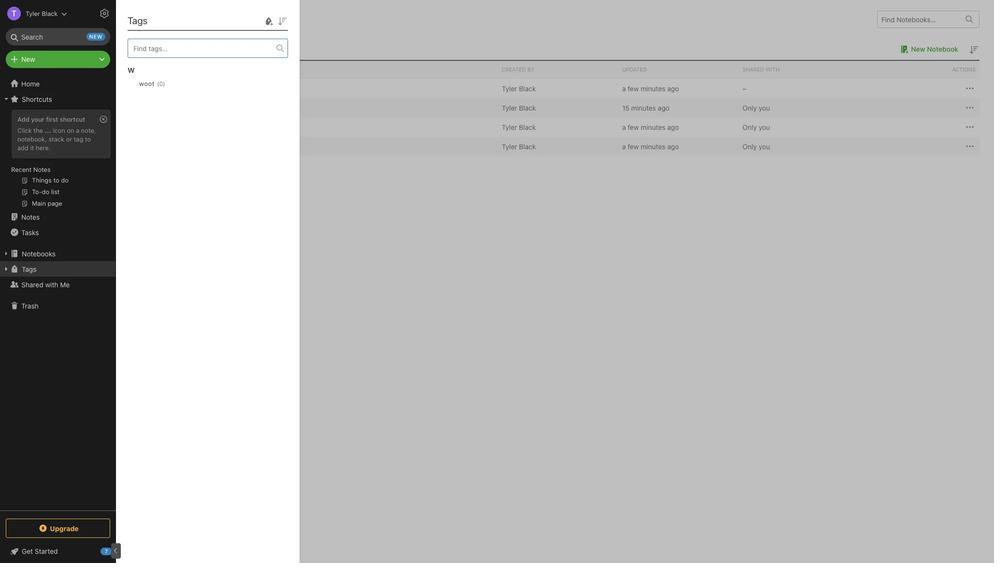 Task type: locate. For each thing, give the bounding box(es) containing it.
created by button
[[498, 61, 619, 78]]

tags button
[[0, 262, 116, 277]]

notebook,
[[17, 135, 47, 143]]

trash link
[[0, 298, 116, 314]]

to-do list row
[[131, 137, 980, 156]]

0 vertical spatial only
[[743, 104, 758, 112]]

1 vertical spatial only you
[[743, 123, 771, 131]]

minutes
[[641, 84, 666, 93], [632, 104, 657, 112], [641, 123, 666, 131], [641, 142, 666, 151]]

1 horizontal spatial tags
[[128, 15, 148, 26]]

minutes inside to-do list row
[[641, 142, 666, 151]]

row group
[[131, 79, 980, 156]]

minutes inside first notebook row
[[641, 84, 666, 93]]

tyler inside things to do row
[[502, 123, 518, 131]]

new up actions button
[[912, 45, 926, 53]]

1 vertical spatial only
[[743, 123, 758, 131]]

only you inside the main page 'row'
[[743, 104, 771, 112]]

1 vertical spatial few
[[628, 123, 639, 131]]

with
[[45, 281, 58, 289]]

a inside things to do row
[[623, 123, 626, 131]]

notebooks down tasks on the top left of page
[[22, 250, 56, 258]]

0 horizontal spatial notebooks
[[22, 250, 56, 258]]

notes up tasks on the top left of page
[[21, 213, 40, 221]]

ago
[[668, 84, 680, 93], [658, 104, 670, 112], [668, 123, 680, 131], [668, 142, 680, 151]]

black down the main page 'row'
[[519, 123, 536, 131]]

shared with button
[[739, 61, 860, 78]]

2 a few minutes ago from the top
[[623, 123, 680, 131]]

by
[[528, 66, 535, 73]]

notes
[[33, 166, 51, 174], [21, 213, 40, 221]]

a inside first notebook row
[[623, 84, 626, 93]]

–
[[743, 84, 747, 93]]

things to do row
[[131, 118, 980, 137]]

3 few from the top
[[628, 142, 639, 151]]

ago for to-do list row
[[668, 142, 680, 151]]

1 vertical spatial new
[[21, 55, 35, 63]]

notebook right "first"
[[176, 84, 206, 93]]

only you inside to-do list row
[[743, 142, 771, 151]]

upgrade
[[50, 525, 79, 533]]

new up 'home'
[[21, 55, 35, 63]]

row group inside notebooks element
[[131, 79, 980, 156]]

get
[[22, 548, 33, 556]]

1 a few minutes ago from the top
[[623, 84, 680, 93]]

group containing add your first shortcut
[[0, 107, 116, 213]]

w row group
[[128, 58, 296, 104]]

tree
[[0, 76, 116, 511]]

0 vertical spatial a few minutes ago
[[623, 84, 680, 93]]

tyler black for the main page 'row'
[[502, 104, 536, 112]]

new inside the new popup button
[[21, 55, 35, 63]]

only you for to-do list row
[[743, 142, 771, 151]]

minutes for first notebook row
[[641, 84, 666, 93]]

notebooks up notebook
[[131, 14, 177, 25]]

tyler black for things to do row
[[502, 123, 536, 131]]

tyler inside field
[[26, 9, 40, 17]]

only
[[743, 104, 758, 112], [743, 123, 758, 131], [743, 142, 758, 151]]

notes link
[[0, 209, 116, 225]]

tyler for first notebook row
[[502, 84, 518, 93]]

a few minutes ago inside things to do row
[[623, 123, 680, 131]]

(
[[157, 80, 159, 87]]

0 vertical spatial notebooks
[[131, 14, 177, 25]]

1 horizontal spatial notebook
[[928, 45, 959, 53]]

new
[[89, 33, 103, 40]]

few inside first notebook row
[[628, 84, 639, 93]]

few inside things to do row
[[628, 123, 639, 131]]

few
[[628, 84, 639, 93], [628, 123, 639, 131], [628, 142, 639, 151]]

minutes inside things to do row
[[641, 123, 666, 131]]

new for new
[[21, 55, 35, 63]]

2 you from the top
[[759, 123, 771, 131]]

actions button
[[860, 61, 980, 78]]

0 vertical spatial notes
[[33, 166, 51, 174]]

0 horizontal spatial new
[[21, 55, 35, 63]]

only for things to do row
[[743, 123, 758, 131]]

15
[[623, 104, 630, 112]]

2 vertical spatial few
[[628, 142, 639, 151]]

2 vertical spatial you
[[759, 142, 771, 151]]

0 vertical spatial you
[[759, 104, 771, 112]]

shared with me link
[[0, 277, 116, 293]]

me
[[60, 281, 70, 289]]

tyler black
[[26, 9, 58, 17], [502, 84, 536, 93], [502, 104, 536, 112], [502, 123, 536, 131], [502, 142, 536, 151]]

black up search text field
[[42, 9, 58, 17]]

black
[[42, 9, 58, 17], [519, 84, 536, 93], [519, 104, 536, 112], [519, 123, 536, 131], [519, 142, 536, 151]]

)
[[163, 80, 165, 87]]

1 vertical spatial you
[[759, 123, 771, 131]]

expand tags image
[[2, 266, 10, 273]]

3 only from the top
[[743, 142, 758, 151]]

you for things to do row
[[759, 123, 771, 131]]

0 vertical spatial new
[[912, 45, 926, 53]]

black inside first notebook row
[[519, 84, 536, 93]]

ago inside first notebook row
[[668, 84, 680, 93]]

recent
[[11, 166, 32, 174]]

a few minutes ago
[[623, 84, 680, 93], [623, 123, 680, 131], [623, 142, 680, 151]]

3 only you from the top
[[743, 142, 771, 151]]

a
[[623, 84, 626, 93], [623, 123, 626, 131], [76, 127, 79, 134], [623, 142, 626, 151]]

tyler black inside things to do row
[[502, 123, 536, 131]]

only inside things to do row
[[743, 123, 758, 131]]

a few minutes ago inside first notebook row
[[623, 84, 680, 93]]

add
[[17, 144, 29, 152]]

15 minutes ago
[[623, 104, 670, 112]]

black inside things to do row
[[519, 123, 536, 131]]

you inside things to do row
[[759, 123, 771, 131]]

tags up shared
[[22, 265, 36, 274]]

1 only from the top
[[743, 104, 758, 112]]

1 only you from the top
[[743, 104, 771, 112]]

0
[[159, 80, 163, 87]]

2 only from the top
[[743, 123, 758, 131]]

2 vertical spatial only
[[743, 142, 758, 151]]

black down by
[[519, 84, 536, 93]]

tags
[[128, 15, 148, 26], [22, 265, 36, 274]]

actions
[[953, 66, 977, 73]]

ago inside to-do list row
[[668, 142, 680, 151]]

woot
[[139, 80, 155, 88]]

tags inside button
[[22, 265, 36, 274]]

title
[[134, 66, 149, 73]]

minutes for things to do row
[[641, 123, 666, 131]]

expand notebooks image
[[2, 250, 10, 258]]

notebook inside 'new notebook' button
[[928, 45, 959, 53]]

1 horizontal spatial notebooks
[[131, 14, 177, 25]]

first notebook button
[[146, 83, 220, 94]]

0 vertical spatial tags
[[128, 15, 148, 26]]

w
[[128, 66, 135, 74]]

icon
[[53, 127, 65, 134]]

created by
[[502, 66, 535, 73]]

tyler inside first notebook row
[[502, 84, 518, 93]]

...
[[45, 127, 51, 134]]

tyler
[[26, 9, 40, 17], [502, 84, 518, 93], [502, 104, 518, 112], [502, 123, 518, 131], [502, 142, 518, 151]]

created
[[502, 66, 526, 73]]

2 only you from the top
[[743, 123, 771, 131]]

shortcut
[[60, 116, 85, 123]]

notebook up actions
[[928, 45, 959, 53]]

0 horizontal spatial notebook
[[176, 84, 206, 93]]

1 you from the top
[[759, 104, 771, 112]]

2 vertical spatial only you
[[743, 142, 771, 151]]

0 vertical spatial only you
[[743, 104, 771, 112]]

icon on a note, notebook, stack or tag to add it here.
[[17, 127, 96, 152]]

few for first notebook row
[[628, 84, 639, 93]]

tyler inside to-do list row
[[502, 142, 518, 151]]

1
[[131, 45, 134, 53]]

group inside tree
[[0, 107, 116, 213]]

only for to-do list row
[[743, 142, 758, 151]]

1 few from the top
[[628, 84, 639, 93]]

it
[[30, 144, 34, 152]]

only inside the main page 'row'
[[743, 104, 758, 112]]

black down things to do row
[[519, 142, 536, 151]]

on
[[67, 127, 74, 134]]

note,
[[81, 127, 96, 134]]

row group containing first notebook
[[131, 79, 980, 156]]

ago inside things to do row
[[668, 123, 680, 131]]

only you
[[743, 104, 771, 112], [743, 123, 771, 131], [743, 142, 771, 151]]

black for the main page 'row'
[[519, 104, 536, 112]]

black inside the main page 'row'
[[519, 104, 536, 112]]

2 few from the top
[[628, 123, 639, 131]]

0 vertical spatial notebook
[[928, 45, 959, 53]]

black for first notebook row
[[519, 84, 536, 93]]

recent notes
[[11, 166, 51, 174]]

new notebook
[[912, 45, 959, 53]]

Account field
[[0, 4, 67, 23]]

a few minutes ago for things to do row
[[623, 123, 680, 131]]

you inside the main page 'row'
[[759, 104, 771, 112]]

notebooks
[[131, 14, 177, 25], [22, 250, 56, 258]]

3 you from the top
[[759, 142, 771, 151]]

minutes inside the main page 'row'
[[632, 104, 657, 112]]

1 horizontal spatial new
[[912, 45, 926, 53]]

new inside 'new notebook' button
[[912, 45, 926, 53]]

few inside to-do list row
[[628, 142, 639, 151]]

you
[[759, 104, 771, 112], [759, 123, 771, 131], [759, 142, 771, 151]]

group
[[0, 107, 116, 213]]

tags up the 1
[[128, 15, 148, 26]]

notebook for new notebook
[[928, 45, 959, 53]]

first notebook row
[[131, 79, 980, 98]]

2 vertical spatial a few minutes ago
[[623, 142, 680, 151]]

new
[[912, 45, 926, 53], [21, 55, 35, 63]]

notebook inside first notebook button
[[176, 84, 206, 93]]

here.
[[36, 144, 51, 152]]

trash
[[21, 302, 39, 310]]

black inside to-do list row
[[519, 142, 536, 151]]

a inside to-do list row
[[623, 142, 626, 151]]

1 vertical spatial a few minutes ago
[[623, 123, 680, 131]]

tyler black inside first notebook row
[[502, 84, 536, 93]]

only inside to-do list row
[[743, 142, 758, 151]]

0 horizontal spatial tags
[[22, 265, 36, 274]]

new button
[[6, 51, 110, 68]]

black up things to do row
[[519, 104, 536, 112]]

add
[[17, 116, 29, 123]]

only you inside things to do row
[[743, 123, 771, 131]]

to
[[85, 135, 91, 143]]

home link
[[0, 76, 116, 91]]

tyler inside the main page 'row'
[[502, 104, 518, 112]]

7
[[105, 549, 108, 555]]

3 a few minutes ago from the top
[[623, 142, 680, 151]]

only you for the main page 'row'
[[743, 104, 771, 112]]

1 vertical spatial notebook
[[176, 84, 206, 93]]

you inside to-do list row
[[759, 142, 771, 151]]

a for to-do list row
[[623, 142, 626, 151]]

tree containing home
[[0, 76, 116, 511]]

shared with
[[743, 66, 780, 73]]

a inside the icon on a note, notebook, stack or tag to add it here.
[[76, 127, 79, 134]]

sort options image
[[277, 15, 288, 27]]

a few minutes ago inside to-do list row
[[623, 142, 680, 151]]

only for the main page 'row'
[[743, 104, 758, 112]]

notebook
[[928, 45, 959, 53], [176, 84, 206, 93]]

updated
[[623, 66, 648, 73]]

1 vertical spatial notebooks
[[22, 250, 56, 258]]

0 vertical spatial few
[[628, 84, 639, 93]]

notes right recent
[[33, 166, 51, 174]]

a few minutes ago for first notebook row
[[623, 84, 680, 93]]

your
[[31, 116, 44, 123]]

1 vertical spatial tags
[[22, 265, 36, 274]]

tyler black inside the main page 'row'
[[502, 104, 536, 112]]

tyler black inside to-do list row
[[502, 142, 536, 151]]



Task type: vqa. For each thing, say whether or not it's contained in the screenshot.
tyler black in the THE MAIN PAGE row
yes



Task type: describe. For each thing, give the bounding box(es) containing it.
tyler black inside field
[[26, 9, 58, 17]]

notebooks link
[[0, 246, 116, 262]]

notebook
[[136, 45, 168, 53]]

1 vertical spatial notes
[[21, 213, 40, 221]]

Search text field
[[13, 28, 104, 45]]

few for things to do row
[[628, 123, 639, 131]]

shared
[[743, 66, 765, 73]]

only you for things to do row
[[743, 123, 771, 131]]

notebook for first notebook
[[176, 84, 206, 93]]

shared with me
[[21, 281, 70, 289]]

a for first notebook row
[[623, 84, 626, 93]]

few for to-do list row
[[628, 142, 639, 151]]

started
[[35, 548, 58, 556]]

shortcuts button
[[0, 91, 116, 107]]

you for to-do list row
[[759, 142, 771, 151]]

black for to-do list row
[[519, 142, 536, 151]]

ago inside the main page 'row'
[[658, 104, 670, 112]]

tyler for to-do list row
[[502, 142, 518, 151]]

shared
[[21, 281, 43, 289]]

ago for first notebook row
[[668, 84, 680, 93]]

tyler black for to-do list row
[[502, 142, 536, 151]]

with
[[766, 66, 780, 73]]

tag
[[74, 135, 83, 143]]

1 notebook
[[131, 45, 168, 53]]

ago for things to do row
[[668, 123, 680, 131]]

Find Notebooks… text field
[[878, 11, 961, 27]]

Sort field
[[277, 15, 288, 27]]

settings image
[[99, 8, 110, 19]]

tasks button
[[0, 225, 116, 240]]

new search field
[[13, 28, 105, 45]]

the
[[34, 127, 43, 134]]

first
[[160, 84, 174, 93]]

a few minutes ago for to-do list row
[[623, 142, 680, 151]]

home
[[21, 80, 40, 88]]

tyler black for first notebook row
[[502, 84, 536, 93]]

click to collapse image
[[112, 546, 120, 558]]

Help and Learning task checklist field
[[0, 545, 116, 560]]

black inside field
[[42, 9, 58, 17]]

create new tag image
[[263, 15, 275, 27]]

updated button
[[619, 61, 739, 78]]

click the ...
[[17, 127, 51, 134]]

new for new notebook
[[912, 45, 926, 53]]

arrow image
[[134, 83, 146, 94]]

tyler for the main page 'row'
[[502, 104, 518, 112]]

stack
[[49, 135, 64, 143]]

minutes for to-do list row
[[641, 142, 666, 151]]

tyler for things to do row
[[502, 123, 518, 131]]

a for things to do row
[[623, 123, 626, 131]]

click
[[17, 127, 32, 134]]

title button
[[131, 61, 498, 78]]

shortcuts
[[22, 95, 52, 103]]

w woot ( 0 )
[[128, 66, 165, 88]]

you for the main page 'row'
[[759, 104, 771, 112]]

first
[[46, 116, 58, 123]]

notebooks inside tree
[[22, 250, 56, 258]]

get started
[[22, 548, 58, 556]]

first notebook
[[160, 84, 206, 93]]

upgrade button
[[6, 519, 110, 539]]

add your first shortcut
[[17, 116, 85, 123]]

main page row
[[131, 98, 980, 118]]

notebooks element
[[116, 0, 995, 564]]

or
[[66, 135, 72, 143]]

black for things to do row
[[519, 123, 536, 131]]

new notebook button
[[898, 44, 959, 55]]

tasks
[[21, 229, 39, 237]]

Find tags… text field
[[128, 42, 277, 55]]



